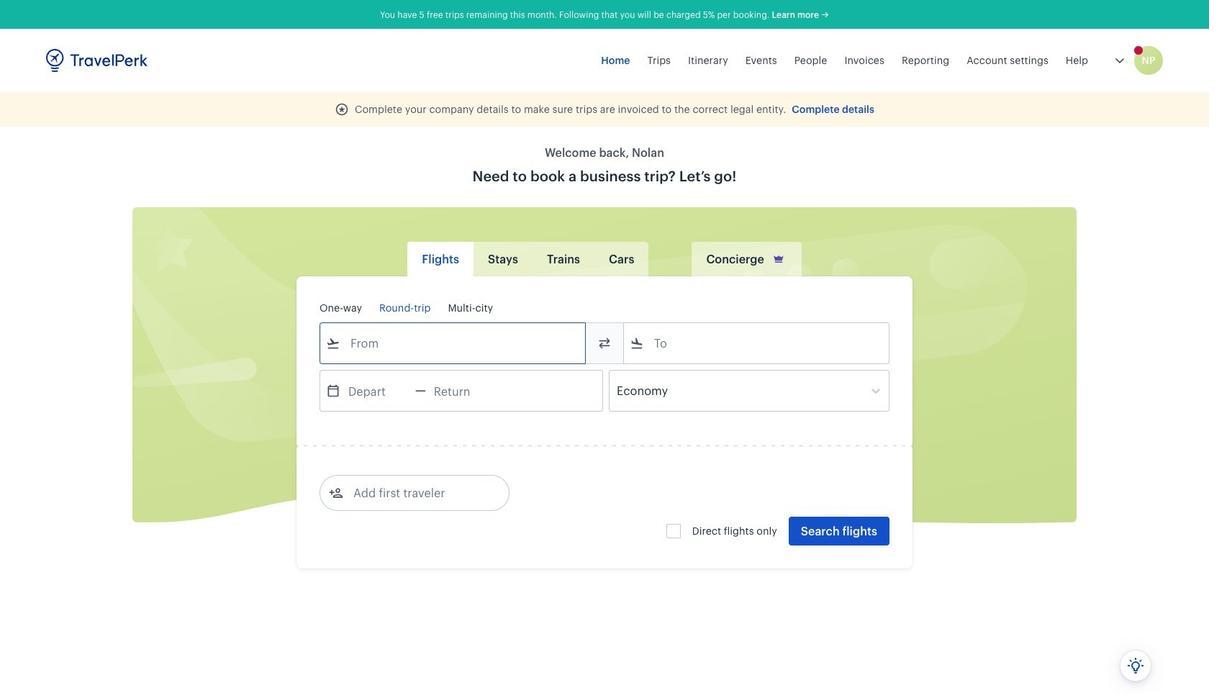 Task type: describe. For each thing, give the bounding box(es) containing it.
Depart text field
[[341, 371, 415, 411]]

Add first traveler search field
[[343, 482, 493, 505]]



Task type: vqa. For each thing, say whether or not it's contained in the screenshot.
Choose Saturday, April 13, 2024 as your check-out date. It's available. 'icon'
no



Task type: locate. For each thing, give the bounding box(es) containing it.
To search field
[[644, 332, 870, 355]]

Return text field
[[426, 371, 501, 411]]

From search field
[[341, 332, 567, 355]]



